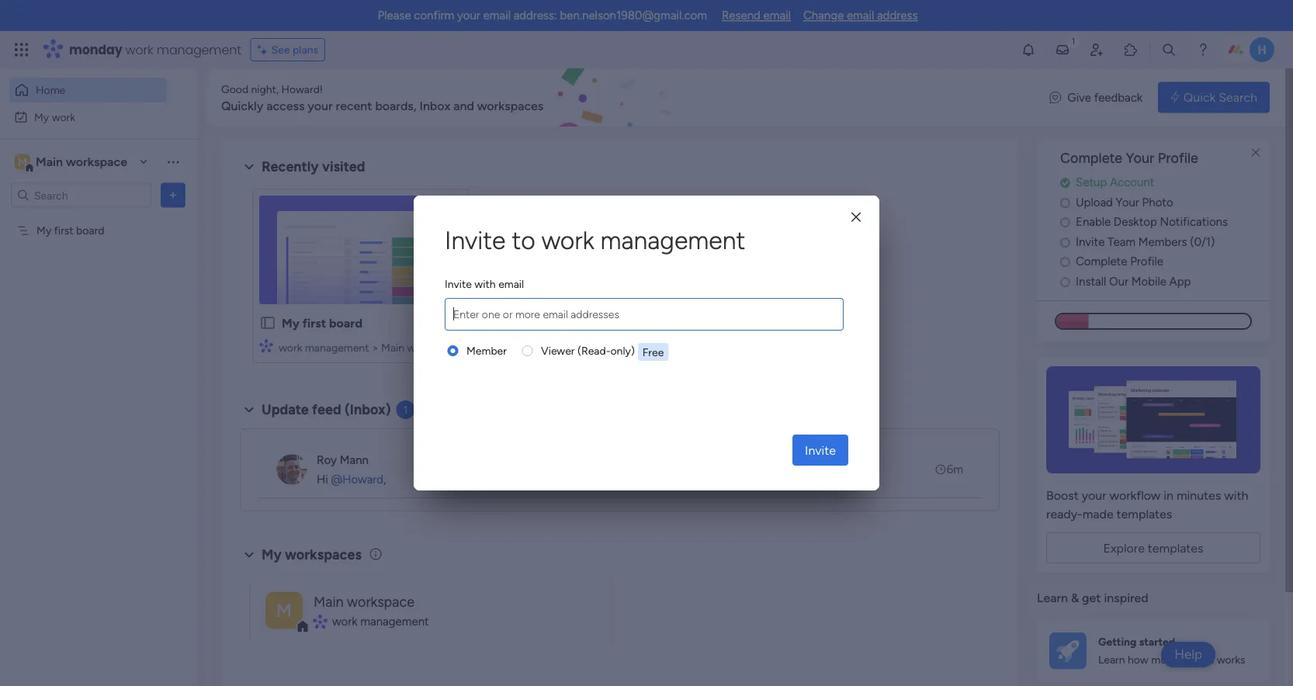 Task type: vqa. For each thing, say whether or not it's contained in the screenshot.
Nov for Done
no



Task type: describe. For each thing, give the bounding box(es) containing it.
viewer
[[541, 345, 575, 358]]

circle o image for invite
[[1061, 236, 1071, 248]]

access
[[266, 98, 305, 113]]

help
[[1175, 647, 1203, 663]]

good night, howard! quickly access your recent boards, inbox and workspaces
[[221, 82, 544, 113]]

home button
[[9, 78, 167, 103]]

close recently visited image
[[240, 158, 259, 176]]

m for workspace icon
[[18, 155, 27, 169]]

quick search button
[[1159, 82, 1270, 113]]

1 vertical spatial profile
[[1131, 255, 1164, 269]]

update feed (inbox)
[[262, 401, 391, 418]]

mobile
[[1132, 274, 1167, 288]]

1 vertical spatial first
[[303, 316, 326, 330]]

first inside list box
[[54, 224, 73, 237]]

component image
[[259, 339, 273, 353]]

ben.nelson1980@gmail.com
[[560, 9, 707, 23]]

1 vertical spatial workspace
[[407, 341, 460, 354]]

your inside good night, howard! quickly access your recent boards, inbox and workspaces
[[308, 98, 333, 113]]

(inbox)
[[345, 401, 391, 418]]

help button
[[1162, 642, 1216, 668]]

recently visited
[[262, 158, 365, 175]]

roy
[[317, 453, 337, 467]]

complete profile
[[1076, 255, 1164, 269]]

upload your photo
[[1076, 195, 1174, 209]]

resend
[[722, 9, 761, 23]]

workflow
[[1110, 488, 1161, 503]]

your inside boost your workflow in minutes with ready-made templates
[[1082, 488, 1107, 503]]

my work button
[[9, 104, 167, 129]]

0 vertical spatial profile
[[1158, 150, 1199, 167]]

works
[[1217, 653, 1246, 667]]

your for profile
[[1126, 150, 1155, 167]]

invite team members (0/1)
[[1076, 235, 1216, 249]]

1 vertical spatial main
[[381, 341, 405, 354]]

monday work management
[[69, 41, 241, 58]]

my workspaces
[[262, 547, 362, 563]]

board inside list box
[[76, 224, 104, 237]]

install our mobile app
[[1076, 274, 1192, 288]]

workspace image
[[15, 153, 30, 170]]

setup account
[[1076, 175, 1155, 189]]

workspaces inside good night, howard! quickly access your recent boards, inbox and workspaces
[[477, 98, 544, 113]]

only)
[[611, 345, 635, 358]]

check circle image
[[1061, 177, 1071, 189]]

invite for invite to work management
[[445, 225, 506, 255]]

invite for invite team members (0/1)
[[1076, 235, 1105, 249]]

v2 user feedback image
[[1050, 89, 1062, 106]]

circle o image for complete
[[1061, 256, 1071, 268]]

upload your photo link
[[1061, 194, 1270, 211]]

change email address link
[[804, 9, 918, 23]]

enable desktop notifications link
[[1061, 213, 1270, 231]]

work right to
[[542, 225, 594, 255]]

complete for complete profile
[[1076, 255, 1128, 269]]

photo
[[1143, 195, 1174, 209]]

install our mobile app link
[[1061, 273, 1270, 290]]

setup
[[1076, 175, 1108, 189]]

night,
[[251, 82, 279, 96]]

and
[[454, 98, 474, 113]]

invite to work management
[[445, 225, 746, 255]]

my right public board icon
[[282, 316, 300, 330]]

install
[[1076, 274, 1107, 288]]

inbox
[[420, 98, 451, 113]]

1 vertical spatial my first board
[[282, 316, 363, 330]]

complete your profile
[[1061, 150, 1199, 167]]

member
[[467, 345, 507, 358]]

enable desktop notifications
[[1076, 215, 1228, 229]]

resend email
[[722, 9, 791, 23]]

made
[[1083, 507, 1114, 521]]

circle o image for upload
[[1061, 197, 1071, 208]]

work right component icon
[[279, 341, 302, 354]]

feedback
[[1095, 90, 1143, 104]]

inspired
[[1105, 591, 1149, 606]]

address:
[[514, 9, 557, 23]]

my inside my first board list box
[[36, 224, 51, 237]]

plans
[[293, 43, 318, 56]]

to
[[512, 225, 536, 255]]

app
[[1170, 274, 1192, 288]]

(read-
[[578, 345, 611, 358]]

email right resend on the top right of page
[[764, 9, 791, 23]]

search
[[1219, 90, 1258, 105]]

work right the monday
[[125, 41, 153, 58]]

my first board inside my first board list box
[[36, 224, 104, 237]]

templates inside boost your workflow in minutes with ready-made templates
[[1117, 507, 1173, 521]]

inbox image
[[1055, 42, 1071, 57]]

monday
[[69, 41, 122, 58]]

how
[[1128, 653, 1149, 667]]

main inside workspace selection element
[[36, 155, 63, 169]]

6m
[[947, 463, 964, 477]]

confirm
[[414, 9, 455, 23]]

getting started learn how monday.com works
[[1099, 636, 1246, 667]]

invite button
[[793, 435, 849, 466]]

my inside 'my work' button
[[34, 110, 49, 123]]

1 horizontal spatial main
[[314, 593, 344, 610]]

public board image
[[259, 315, 276, 332]]

explore templates
[[1104, 541, 1204, 555]]

update
[[262, 401, 309, 418]]

mann
[[340, 453, 369, 467]]

get
[[1083, 591, 1102, 606]]

invite team members (0/1) link
[[1061, 233, 1270, 251]]

free
[[643, 346, 664, 359]]

feed
[[312, 401, 341, 418]]

close my workspaces image
[[240, 546, 259, 564]]

viewer (read-only)
[[541, 345, 635, 358]]

notifications
[[1161, 215, 1228, 229]]

good
[[221, 82, 249, 96]]

select product image
[[14, 42, 30, 57]]

workspace selection element
[[15, 153, 130, 173]]

my work
[[34, 110, 75, 123]]

Enter one or more email addresses text field
[[449, 299, 840, 330]]

with inside boost your workflow in minutes with ready-made templates
[[1225, 488, 1249, 503]]

1
[[404, 403, 408, 417]]

work right component image
[[332, 615, 358, 629]]

minutes
[[1177, 488, 1222, 503]]

explore templates button
[[1047, 533, 1261, 564]]

recent
[[336, 98, 372, 113]]

0 vertical spatial with
[[475, 277, 496, 291]]



Task type: locate. For each thing, give the bounding box(es) containing it.
complete up setup
[[1061, 150, 1123, 167]]

first right public board icon
[[303, 316, 326, 330]]

howard!
[[282, 82, 323, 96]]

1 horizontal spatial board
[[329, 316, 363, 330]]

circle o image
[[1061, 197, 1071, 208], [1061, 276, 1071, 288]]

2 vertical spatial workspace
[[347, 593, 415, 610]]

roy mann
[[317, 453, 369, 467]]

first down search in workspace field
[[54, 224, 73, 237]]

1 vertical spatial main workspace
[[314, 593, 415, 610]]

learn inside getting started learn how monday.com works
[[1099, 653, 1126, 667]]

circle o image inside invite team members (0/1) link
[[1061, 236, 1071, 248]]

0 horizontal spatial workspaces
[[285, 547, 362, 563]]

with up member
[[475, 277, 496, 291]]

see plans button
[[251, 38, 325, 61]]

option
[[0, 217, 198, 220]]

0 vertical spatial first
[[54, 224, 73, 237]]

your
[[457, 9, 481, 23], [308, 98, 333, 113], [1082, 488, 1107, 503]]

ready-
[[1047, 507, 1083, 521]]

visited
[[322, 158, 365, 175]]

board
[[76, 224, 104, 237], [329, 316, 363, 330]]

1 vertical spatial m
[[276, 600, 292, 622]]

0 vertical spatial learn
[[1037, 591, 1069, 606]]

2 circle o image from the top
[[1061, 236, 1071, 248]]

email down to
[[499, 277, 524, 291]]

0 horizontal spatial with
[[475, 277, 496, 291]]

boost
[[1047, 488, 1079, 503]]

0 horizontal spatial first
[[54, 224, 73, 237]]

quick search
[[1184, 90, 1258, 105]]

circle o image inside upload your photo link
[[1061, 197, 1071, 208]]

work management > main workspace
[[279, 341, 460, 354]]

0 vertical spatial workspaces
[[477, 98, 544, 113]]

1 vertical spatial circle o image
[[1061, 236, 1071, 248]]

close image
[[852, 212, 861, 223]]

board up work management > main workspace
[[329, 316, 363, 330]]

1 horizontal spatial workspaces
[[477, 98, 544, 113]]

main right workspace icon
[[36, 155, 63, 169]]

learn & get inspired
[[1037, 591, 1149, 606]]

0 vertical spatial main workspace
[[36, 155, 127, 169]]

your down account
[[1116, 195, 1140, 209]]

2 vertical spatial your
[[1082, 488, 1107, 503]]

1 horizontal spatial main workspace
[[314, 593, 415, 610]]

1 horizontal spatial first
[[303, 316, 326, 330]]

circle o image for install
[[1061, 276, 1071, 288]]

profile down invite team members (0/1)
[[1131, 255, 1164, 269]]

1 vertical spatial your
[[308, 98, 333, 113]]

see
[[272, 43, 290, 56]]

upload
[[1076, 195, 1114, 209]]

complete for complete your profile
[[1061, 150, 1123, 167]]

first
[[54, 224, 73, 237], [303, 316, 326, 330]]

invite for invite with email
[[445, 277, 472, 291]]

workspace image
[[266, 592, 303, 629]]

see plans
[[272, 43, 318, 56]]

&
[[1072, 591, 1080, 606]]

0 vertical spatial m
[[18, 155, 27, 169]]

workspaces up component image
[[285, 547, 362, 563]]

getting
[[1099, 636, 1137, 649]]

howard image
[[1250, 37, 1275, 62]]

invite for invite
[[805, 443, 836, 458]]

recently
[[262, 158, 319, 175]]

1 vertical spatial templates
[[1148, 541, 1204, 555]]

profile up setup account "link"
[[1158, 150, 1199, 167]]

give feedback
[[1068, 90, 1143, 104]]

roy mann image
[[276, 454, 308, 485]]

boost your workflow in minutes with ready-made templates
[[1047, 488, 1249, 521]]

email right change
[[847, 9, 875, 23]]

workspace up search in workspace field
[[66, 155, 127, 169]]

explore
[[1104, 541, 1145, 555]]

3 circle o image from the top
[[1061, 256, 1071, 268]]

monday.com
[[1152, 653, 1215, 667]]

email left address:
[[483, 9, 511, 23]]

your up made
[[1082, 488, 1107, 503]]

circle o image inside complete profile link
[[1061, 256, 1071, 268]]

1 vertical spatial learn
[[1099, 653, 1126, 667]]

apps image
[[1124, 42, 1139, 57]]

board down search in workspace field
[[76, 224, 104, 237]]

change
[[804, 9, 844, 23]]

work inside 'my work' button
[[52, 110, 75, 123]]

1 horizontal spatial learn
[[1099, 653, 1126, 667]]

workspace inside workspace selection element
[[66, 155, 127, 169]]

account
[[1110, 175, 1155, 189]]

1 horizontal spatial my first board
[[282, 316, 363, 330]]

Search in workspace field
[[33, 186, 130, 204]]

your right confirm
[[457, 9, 481, 23]]

quickly
[[221, 98, 263, 113]]

quick
[[1184, 90, 1216, 105]]

your down howard!
[[308, 98, 333, 113]]

2 vertical spatial circle o image
[[1061, 256, 1071, 268]]

invite with email
[[445, 277, 524, 291]]

please
[[378, 9, 411, 23]]

m inside workspace image
[[276, 600, 292, 622]]

main up component image
[[314, 593, 344, 610]]

email
[[483, 9, 511, 23], [764, 9, 791, 23], [847, 9, 875, 23], [499, 277, 524, 291]]

circle o image inside enable desktop notifications link
[[1061, 217, 1071, 228]]

m inside workspace icon
[[18, 155, 27, 169]]

work down home
[[52, 110, 75, 123]]

main workspace up search in workspace field
[[36, 155, 127, 169]]

notifications image
[[1021, 42, 1037, 57]]

circle o image left install in the right top of the page
[[1061, 276, 1071, 288]]

templates down 'workflow'
[[1117, 507, 1173, 521]]

1 circle o image from the top
[[1061, 197, 1071, 208]]

(0/1)
[[1191, 235, 1216, 249]]

2 horizontal spatial main
[[381, 341, 405, 354]]

2 vertical spatial main
[[314, 593, 344, 610]]

2 circle o image from the top
[[1061, 276, 1071, 288]]

our
[[1110, 274, 1129, 288]]

members
[[1139, 235, 1188, 249]]

0 horizontal spatial m
[[18, 155, 27, 169]]

1 horizontal spatial m
[[276, 600, 292, 622]]

0 vertical spatial board
[[76, 224, 104, 237]]

main right ">"
[[381, 341, 405, 354]]

invite inside button
[[805, 443, 836, 458]]

templates image image
[[1051, 366, 1256, 474]]

my down home
[[34, 110, 49, 123]]

learn left &
[[1037, 591, 1069, 606]]

2 horizontal spatial your
[[1082, 488, 1107, 503]]

0 vertical spatial main
[[36, 155, 63, 169]]

0 vertical spatial your
[[457, 9, 481, 23]]

0 vertical spatial my first board
[[36, 224, 104, 237]]

1 vertical spatial board
[[329, 316, 363, 330]]

search everything image
[[1162, 42, 1177, 57]]

1 circle o image from the top
[[1061, 217, 1071, 228]]

workspace up the work management
[[347, 593, 415, 610]]

close update feed (inbox) image
[[240, 401, 259, 419]]

with
[[475, 277, 496, 291], [1225, 488, 1249, 503]]

workspaces
[[477, 98, 544, 113], [285, 547, 362, 563]]

0 vertical spatial circle o image
[[1061, 217, 1071, 228]]

team
[[1108, 235, 1136, 249]]

component image
[[314, 615, 327, 629]]

resend email link
[[722, 9, 791, 23]]

give
[[1068, 90, 1092, 104]]

add to favorites image
[[440, 315, 455, 330]]

my
[[34, 110, 49, 123], [36, 224, 51, 237], [282, 316, 300, 330], [262, 547, 282, 563]]

my first board list box
[[0, 214, 198, 454]]

my down search in workspace field
[[36, 224, 51, 237]]

complete up install in the right top of the page
[[1076, 255, 1128, 269]]

invite members image
[[1090, 42, 1105, 57]]

setup account link
[[1061, 174, 1270, 191]]

circle o image left complete profile
[[1061, 256, 1071, 268]]

v2 bolt switch image
[[1171, 89, 1180, 106]]

1 horizontal spatial your
[[457, 9, 481, 23]]

change email address
[[804, 9, 918, 23]]

main
[[36, 155, 63, 169], [381, 341, 405, 354], [314, 593, 344, 610]]

0 vertical spatial workspace
[[66, 155, 127, 169]]

complete profile link
[[1061, 253, 1270, 270]]

templates right explore
[[1148, 541, 1204, 555]]

1 vertical spatial complete
[[1076, 255, 1128, 269]]

0 vertical spatial complete
[[1061, 150, 1123, 167]]

circle o image left the "enable"
[[1061, 217, 1071, 228]]

work management
[[332, 615, 429, 629]]

my first board up work management > main workspace
[[282, 316, 363, 330]]

circle o image left "team"
[[1061, 236, 1071, 248]]

dapulse x slim image
[[1247, 144, 1266, 162]]

with right minutes
[[1225, 488, 1249, 503]]

learn
[[1037, 591, 1069, 606], [1099, 653, 1126, 667]]

0 horizontal spatial main workspace
[[36, 155, 127, 169]]

circle o image down check circle 'icon'
[[1061, 197, 1071, 208]]

in
[[1164, 488, 1174, 503]]

0 vertical spatial templates
[[1117, 507, 1173, 521]]

0 horizontal spatial my first board
[[36, 224, 104, 237]]

your up account
[[1126, 150, 1155, 167]]

>
[[372, 341, 379, 354]]

home
[[36, 83, 65, 97]]

address
[[877, 9, 918, 23]]

0 vertical spatial your
[[1126, 150, 1155, 167]]

workspace
[[66, 155, 127, 169], [407, 341, 460, 354], [347, 593, 415, 610]]

circle o image
[[1061, 217, 1071, 228], [1061, 236, 1071, 248], [1061, 256, 1071, 268]]

1 vertical spatial with
[[1225, 488, 1249, 503]]

started
[[1140, 636, 1176, 649]]

help image
[[1196, 42, 1211, 57]]

1 vertical spatial circle o image
[[1061, 276, 1071, 288]]

0 horizontal spatial your
[[308, 98, 333, 113]]

0 horizontal spatial board
[[76, 224, 104, 237]]

1 image
[[1067, 32, 1081, 49]]

m for workspace image
[[276, 600, 292, 622]]

workspaces right and
[[477, 98, 544, 113]]

1 vertical spatial workspaces
[[285, 547, 362, 563]]

1 horizontal spatial with
[[1225, 488, 1249, 503]]

my first board
[[36, 224, 104, 237], [282, 316, 363, 330]]

my first board down search in workspace field
[[36, 224, 104, 237]]

workspace down add to favorites icon at the left
[[407, 341, 460, 354]]

templates inside button
[[1148, 541, 1204, 555]]

boards,
[[375, 98, 417, 113]]

circle o image for enable
[[1061, 217, 1071, 228]]

circle o image inside install our mobile app link
[[1061, 276, 1071, 288]]

main workspace up the work management
[[314, 593, 415, 610]]

please confirm your email address: ben.nelson1980@gmail.com
[[378, 9, 707, 23]]

enable
[[1076, 215, 1111, 229]]

your for photo
[[1116, 195, 1140, 209]]

desktop
[[1114, 215, 1158, 229]]

1 vertical spatial your
[[1116, 195, 1140, 209]]

learn down "getting"
[[1099, 653, 1126, 667]]

0 vertical spatial circle o image
[[1061, 197, 1071, 208]]

my right close my workspaces image
[[262, 547, 282, 563]]

0 horizontal spatial main
[[36, 155, 63, 169]]

main workspace inside workspace selection element
[[36, 155, 127, 169]]

getting started element
[[1037, 620, 1270, 682]]

0 horizontal spatial learn
[[1037, 591, 1069, 606]]

m
[[18, 155, 27, 169], [276, 600, 292, 622]]



